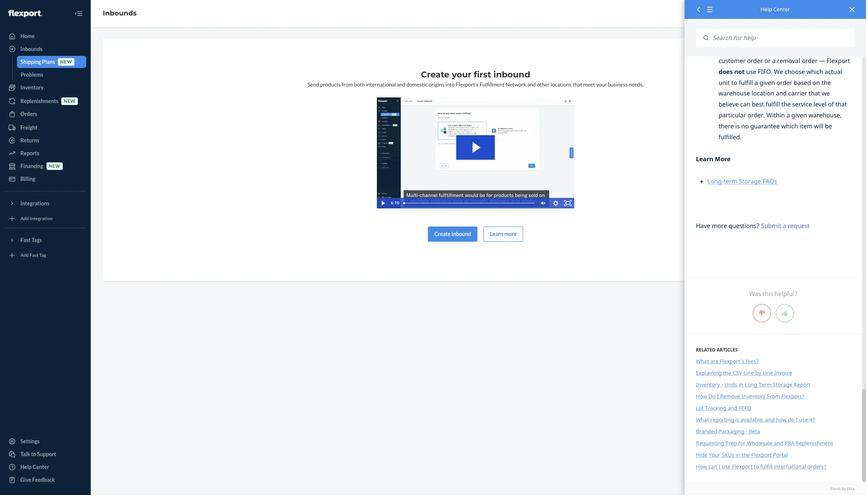 Task type: vqa. For each thing, say whether or not it's contained in the screenshot.
'Problems' link
yes



Task type: describe. For each thing, give the bounding box(es) containing it.
2 line from the left
[[763, 370, 773, 377]]

reports link
[[5, 148, 86, 160]]

i for how do i remove inventory from flexport?
[[717, 393, 719, 400]]

what are flexport's fees?
[[696, 358, 759, 365]]

and left other
[[528, 81, 536, 88]]

long
[[745, 382, 758, 389]]

fees?
[[746, 358, 759, 365]]

fast inside 'fast tags' dropdown button
[[20, 237, 31, 244]]

new for financing
[[49, 164, 61, 169]]

articles
[[717, 347, 738, 354]]

i for how can i use flexport to fulfill international orders?
[[719, 464, 721, 471]]

problems link
[[17, 69, 86, 81]]

reporting
[[711, 417, 734, 424]]

report
[[794, 382, 811, 389]]

requesting prep for wholesale and fba replenishment
[[696, 440, 834, 447]]

lot
[[696, 405, 704, 412]]

packaging
[[719, 428, 745, 436]]

csv
[[733, 370, 743, 377]]

are
[[711, 358, 719, 365]]

how do i remove inventory from flexport?
[[696, 393, 805, 400]]

invoice
[[775, 370, 793, 377]]

1 horizontal spatial international
[[774, 464, 806, 471]]

send
[[308, 81, 319, 88]]

help center inside help center "link"
[[20, 464, 49, 471]]

locations
[[551, 81, 572, 88]]

term
[[759, 382, 772, 389]]

video element
[[377, 98, 575, 209]]

1 horizontal spatial -
[[746, 428, 748, 436]]

portal
[[773, 452, 788, 459]]

fulfillment
[[480, 81, 505, 88]]

and left fba
[[774, 440, 784, 447]]

remove
[[721, 393, 741, 400]]

branded
[[696, 428, 718, 436]]

integrations button
[[5, 198, 86, 210]]

learn more
[[490, 231, 517, 237]]

add fast tag link
[[5, 250, 86, 262]]

center inside "link"
[[33, 464, 49, 471]]

1 vertical spatial use
[[722, 464, 731, 471]]

close navigation image
[[74, 9, 83, 18]]

talk
[[20, 452, 30, 458]]

do
[[788, 417, 795, 424]]

needs.
[[629, 81, 644, 88]]

and down remove at right
[[728, 405, 738, 412]]

learn
[[490, 231, 504, 237]]

add integration
[[20, 216, 53, 222]]

learn more button
[[484, 227, 523, 242]]

flexport?
[[782, 393, 805, 400]]

this
[[763, 290, 773, 298]]

it?
[[810, 417, 816, 424]]

returns link
[[5, 135, 86, 147]]

problems
[[21, 71, 43, 78]]

replenishments
[[20, 98, 58, 104]]

into
[[446, 81, 455, 88]]

branded packaging - beta
[[696, 428, 761, 436]]

helpful?
[[775, 290, 798, 298]]

help center link
[[5, 462, 86, 474]]

what reporting is available, and how do i use it?
[[696, 417, 816, 424]]

elevio by dixa
[[831, 487, 855, 492]]

flexport's
[[720, 358, 745, 365]]

1 horizontal spatial by
[[842, 487, 846, 492]]

1 horizontal spatial help
[[761, 6, 772, 13]]

new for replenishments
[[64, 98, 76, 104]]

0 vertical spatial center
[[774, 6, 791, 13]]

1 horizontal spatial use
[[799, 417, 808, 424]]

both
[[354, 81, 365, 88]]

what for what reporting is available, and how do i use it?
[[696, 417, 709, 424]]

0 horizontal spatial the
[[724, 370, 732, 377]]

1 vertical spatial flexport
[[732, 464, 753, 471]]

in for skus
[[736, 452, 741, 459]]

inventory for inventory
[[20, 84, 44, 91]]

give
[[20, 477, 31, 484]]

replenishment
[[796, 440, 834, 447]]

billing link
[[5, 173, 86, 185]]

settings
[[20, 439, 40, 445]]

talk to support
[[20, 452, 56, 458]]

was
[[750, 290, 762, 298]]

billing
[[20, 176, 35, 182]]

Search search field
[[709, 28, 855, 47]]

2 vertical spatial inventory
[[742, 393, 766, 400]]

how can i use flexport to fulfill international orders?
[[696, 464, 827, 471]]

requesting
[[696, 440, 724, 447]]

1 vertical spatial inbounds
[[20, 46, 42, 52]]

shipping plans
[[21, 59, 55, 65]]

and left domestic
[[397, 81, 406, 88]]

tags
[[32, 237, 42, 244]]

explaining
[[696, 370, 722, 377]]

how for how can i use flexport to fulfill international orders?
[[696, 464, 708, 471]]

fast inside add fast tag link
[[30, 253, 38, 258]]

tracking
[[706, 405, 727, 412]]

fba
[[785, 440, 795, 447]]

orders?
[[808, 464, 827, 471]]

create for inbound
[[435, 231, 451, 237]]

create inbound
[[435, 231, 471, 237]]

freight
[[20, 124, 37, 131]]

inventory for inventory - units in long term storage report
[[696, 382, 720, 389]]

inbound inside button
[[452, 231, 471, 237]]

origins
[[429, 81, 445, 88]]

how
[[776, 417, 787, 424]]

skus
[[722, 452, 735, 459]]



Task type: locate. For each thing, give the bounding box(es) containing it.
business
[[608, 81, 628, 88]]

0 vertical spatial by
[[756, 370, 762, 377]]

the
[[724, 370, 732, 377], [742, 452, 750, 459]]

add left integration
[[20, 216, 29, 222]]

1 vertical spatial center
[[33, 464, 49, 471]]

0 vertical spatial -
[[722, 382, 723, 389]]

create for your
[[421, 70, 450, 80]]

0 horizontal spatial international
[[366, 81, 396, 88]]

create inbound button
[[428, 227, 478, 242]]

to left fulfill
[[754, 464, 759, 471]]

1 horizontal spatial inventory
[[696, 382, 720, 389]]

can
[[709, 464, 718, 471]]

0 horizontal spatial help
[[20, 464, 32, 471]]

tag
[[39, 253, 46, 258]]

1 horizontal spatial inbound
[[494, 70, 530, 80]]

available,
[[741, 417, 764, 424]]

0 horizontal spatial -
[[722, 382, 723, 389]]

1 vertical spatial what
[[696, 417, 709, 424]]

1 vertical spatial help
[[20, 464, 32, 471]]

domestic
[[407, 81, 428, 88]]

help up "give"
[[20, 464, 32, 471]]

1 vertical spatial how
[[696, 464, 708, 471]]

line up term
[[763, 370, 773, 377]]

0 vertical spatial what
[[696, 358, 709, 365]]

1 horizontal spatial inbounds link
[[103, 9, 137, 17]]

1 vertical spatial -
[[746, 428, 748, 436]]

0 vertical spatial inbound
[[494, 70, 530, 80]]

help center up search "search box" at the top
[[761, 6, 791, 13]]

from
[[767, 393, 780, 400]]

2 horizontal spatial inventory
[[742, 393, 766, 400]]

add fast tag
[[20, 253, 46, 258]]

2 vertical spatial i
[[719, 464, 721, 471]]

support
[[37, 452, 56, 458]]

inbounds link
[[103, 9, 137, 17], [5, 43, 86, 55]]

0 vertical spatial use
[[799, 417, 808, 424]]

0 horizontal spatial inbounds link
[[5, 43, 86, 55]]

inbound left learn
[[452, 231, 471, 237]]

1 vertical spatial inbounds link
[[5, 43, 86, 55]]

flexport
[[752, 452, 772, 459], [732, 464, 753, 471]]

returns
[[20, 137, 39, 144]]

use down skus
[[722, 464, 731, 471]]

your
[[709, 452, 721, 459]]

0 horizontal spatial to
[[31, 452, 36, 458]]

1 horizontal spatial the
[[742, 452, 750, 459]]

by up inventory - units in long term storage report
[[756, 370, 762, 377]]

1 vertical spatial the
[[742, 452, 750, 459]]

elevio by dixa link
[[696, 487, 855, 492]]

0 horizontal spatial line
[[744, 370, 754, 377]]

fast tags button
[[5, 234, 86, 247]]

1 vertical spatial by
[[842, 487, 846, 492]]

the left csv
[[724, 370, 732, 377]]

add for add integration
[[20, 216, 29, 222]]

in left long
[[739, 382, 744, 389]]

shipping
[[21, 59, 41, 65]]

0 vertical spatial i
[[717, 393, 719, 400]]

add inside add fast tag link
[[20, 253, 29, 258]]

1 vertical spatial international
[[774, 464, 806, 471]]

1 horizontal spatial your
[[596, 81, 607, 88]]

to inside button
[[31, 452, 36, 458]]

inbound inside create your first inbound send products from both international and domestic origins into flexport's fulfillment network and other locations that meet your business needs.
[[494, 70, 530, 80]]

lot tracking and fefo
[[696, 405, 752, 412]]

units
[[725, 382, 738, 389]]

feedback
[[32, 477, 55, 484]]

how left do
[[696, 393, 708, 400]]

storage
[[773, 382, 793, 389]]

inventory link
[[5, 82, 86, 94]]

0 horizontal spatial use
[[722, 464, 731, 471]]

1 horizontal spatial inbounds
[[103, 9, 137, 17]]

add integration link
[[5, 213, 86, 225]]

the down for
[[742, 452, 750, 459]]

international down portal
[[774, 464, 806, 471]]

other
[[537, 81, 550, 88]]

related
[[696, 347, 716, 354]]

create inside create your first inbound send products from both international and domestic origins into flexport's fulfillment network and other locations that meet your business needs.
[[421, 70, 450, 80]]

fulfill
[[761, 464, 773, 471]]

1 how from the top
[[696, 393, 708, 400]]

1 vertical spatial in
[[736, 452, 741, 459]]

help inside help center "link"
[[20, 464, 32, 471]]

add for add fast tag
[[20, 253, 29, 258]]

0 vertical spatial fast
[[20, 237, 31, 244]]

0 vertical spatial create
[[421, 70, 450, 80]]

1 vertical spatial new
[[64, 98, 76, 104]]

0 vertical spatial your
[[452, 70, 472, 80]]

0 vertical spatial inbounds
[[103, 9, 137, 17]]

to
[[31, 452, 36, 458], [754, 464, 759, 471]]

0 vertical spatial inventory
[[20, 84, 44, 91]]

new down reports "link"
[[49, 164, 61, 169]]

is
[[736, 417, 740, 424]]

for
[[739, 440, 746, 447]]

0 vertical spatial international
[[366, 81, 396, 88]]

help
[[761, 6, 772, 13], [20, 464, 32, 471]]

create
[[421, 70, 450, 80], [435, 231, 451, 237]]

how for how do i remove inventory from flexport?
[[696, 393, 708, 400]]

and
[[397, 81, 406, 88], [528, 81, 536, 88], [728, 405, 738, 412], [766, 417, 775, 424], [774, 440, 784, 447]]

home
[[20, 33, 35, 39]]

2 vertical spatial new
[[49, 164, 61, 169]]

give feedback
[[20, 477, 55, 484]]

0 vertical spatial help
[[761, 6, 772, 13]]

flexport's
[[456, 81, 479, 88]]

0 vertical spatial the
[[724, 370, 732, 377]]

1 horizontal spatial help center
[[761, 6, 791, 13]]

add inside add integration link
[[20, 216, 29, 222]]

inventory down inventory - units in long term storage report
[[742, 393, 766, 400]]

by
[[756, 370, 762, 377], [842, 487, 846, 492]]

international inside create your first inbound send products from both international and domestic origins into flexport's fulfillment network and other locations that meet your business needs.
[[366, 81, 396, 88]]

help center up give feedback
[[20, 464, 49, 471]]

flexport down hide your skus in the flexport portal
[[732, 464, 753, 471]]

0 vertical spatial add
[[20, 216, 29, 222]]

how left can
[[696, 464, 708, 471]]

0 vertical spatial flexport
[[752, 452, 772, 459]]

flexport up 'how can i use flexport to fulfill international orders?'
[[752, 452, 772, 459]]

1 horizontal spatial center
[[774, 6, 791, 13]]

dixa
[[847, 487, 855, 492]]

beta
[[749, 428, 761, 436]]

1 vertical spatial i
[[796, 417, 798, 424]]

orders link
[[5, 108, 86, 120]]

do
[[709, 393, 716, 400]]

1 horizontal spatial line
[[763, 370, 773, 377]]

- left beta
[[746, 428, 748, 436]]

add
[[20, 216, 29, 222], [20, 253, 29, 258]]

0 vertical spatial help center
[[761, 6, 791, 13]]

use
[[799, 417, 808, 424], [722, 464, 731, 471]]

prep
[[726, 440, 737, 447]]

1 vertical spatial inventory
[[696, 382, 720, 389]]

create your first inbound send products from both international and domestic origins into flexport's fulfillment network and other locations that meet your business needs.
[[308, 70, 644, 88]]

0 horizontal spatial inventory
[[20, 84, 44, 91]]

inbound
[[494, 70, 530, 80], [452, 231, 471, 237]]

2 what from the top
[[696, 417, 709, 424]]

video thumbnail image
[[377, 98, 575, 209], [377, 98, 575, 209]]

in
[[739, 382, 744, 389], [736, 452, 741, 459]]

plans
[[42, 59, 55, 65]]

- left units
[[722, 382, 723, 389]]

was this helpful?
[[750, 290, 798, 298]]

international right both
[[366, 81, 396, 88]]

create inside button
[[435, 231, 451, 237]]

2 how from the top
[[696, 464, 708, 471]]

2 add from the top
[[20, 253, 29, 258]]

0 horizontal spatial your
[[452, 70, 472, 80]]

from
[[342, 81, 353, 88]]

0 vertical spatial new
[[60, 59, 72, 65]]

0 horizontal spatial center
[[33, 464, 49, 471]]

what for what are flexport's fees?
[[696, 358, 709, 365]]

0 horizontal spatial help center
[[20, 464, 49, 471]]

meet
[[583, 81, 595, 88]]

new
[[60, 59, 72, 65], [64, 98, 76, 104], [49, 164, 61, 169]]

new right plans
[[60, 59, 72, 65]]

center up search "search box" at the top
[[774, 6, 791, 13]]

new up orders link
[[64, 98, 76, 104]]

in for units
[[739, 382, 744, 389]]

hide your skus in the flexport portal
[[696, 452, 788, 459]]

and left how
[[766, 417, 775, 424]]

add down fast tags
[[20, 253, 29, 258]]

1 vertical spatial your
[[596, 81, 607, 88]]

fast left the tag
[[30, 253, 38, 258]]

inventory down the problems
[[20, 84, 44, 91]]

fast left tags
[[20, 237, 31, 244]]

wholesale
[[747, 440, 773, 447]]

in right skus
[[736, 452, 741, 459]]

orders
[[20, 111, 37, 117]]

your right meet
[[596, 81, 607, 88]]

1 vertical spatial fast
[[30, 253, 38, 258]]

0 horizontal spatial by
[[756, 370, 762, 377]]

line right csv
[[744, 370, 754, 377]]

what down related at the bottom right of the page
[[696, 358, 709, 365]]

reports
[[20, 150, 39, 157]]

to right the talk
[[31, 452, 36, 458]]

0 horizontal spatial inbound
[[452, 231, 471, 237]]

1 vertical spatial help center
[[20, 464, 49, 471]]

what down lot
[[696, 417, 709, 424]]

inbound up 'network'
[[494, 70, 530, 80]]

your up the flexport's
[[452, 70, 472, 80]]

use left "it?"
[[799, 417, 808, 424]]

1 what from the top
[[696, 358, 709, 365]]

inventory
[[20, 84, 44, 91], [696, 382, 720, 389], [742, 393, 766, 400]]

0 vertical spatial inbounds link
[[103, 9, 137, 17]]

0 vertical spatial in
[[739, 382, 744, 389]]

1 vertical spatial to
[[754, 464, 759, 471]]

more
[[505, 231, 517, 237]]

inbounds
[[103, 9, 137, 17], [20, 46, 42, 52]]

0 vertical spatial to
[[31, 452, 36, 458]]

related articles
[[696, 347, 738, 354]]

1 vertical spatial inbound
[[452, 231, 471, 237]]

1 line from the left
[[744, 370, 754, 377]]

1 vertical spatial add
[[20, 253, 29, 258]]

help up search "search box" at the top
[[761, 6, 772, 13]]

1 add from the top
[[20, 216, 29, 222]]

center
[[774, 6, 791, 13], [33, 464, 49, 471]]

inventory inside 'link'
[[20, 84, 44, 91]]

talk to support button
[[5, 449, 86, 461]]

1 vertical spatial create
[[435, 231, 451, 237]]

flexport logo image
[[8, 10, 42, 17]]

center down talk to support
[[33, 464, 49, 471]]

hide
[[696, 452, 708, 459]]

0 horizontal spatial inbounds
[[20, 46, 42, 52]]

by left "dixa"
[[842, 487, 846, 492]]

0 vertical spatial how
[[696, 393, 708, 400]]

inventory down explaining
[[696, 382, 720, 389]]

financing
[[20, 163, 43, 169]]

new for shipping plans
[[60, 59, 72, 65]]

1 horizontal spatial to
[[754, 464, 759, 471]]

home link
[[5, 30, 86, 42]]

that
[[573, 81, 582, 88]]



